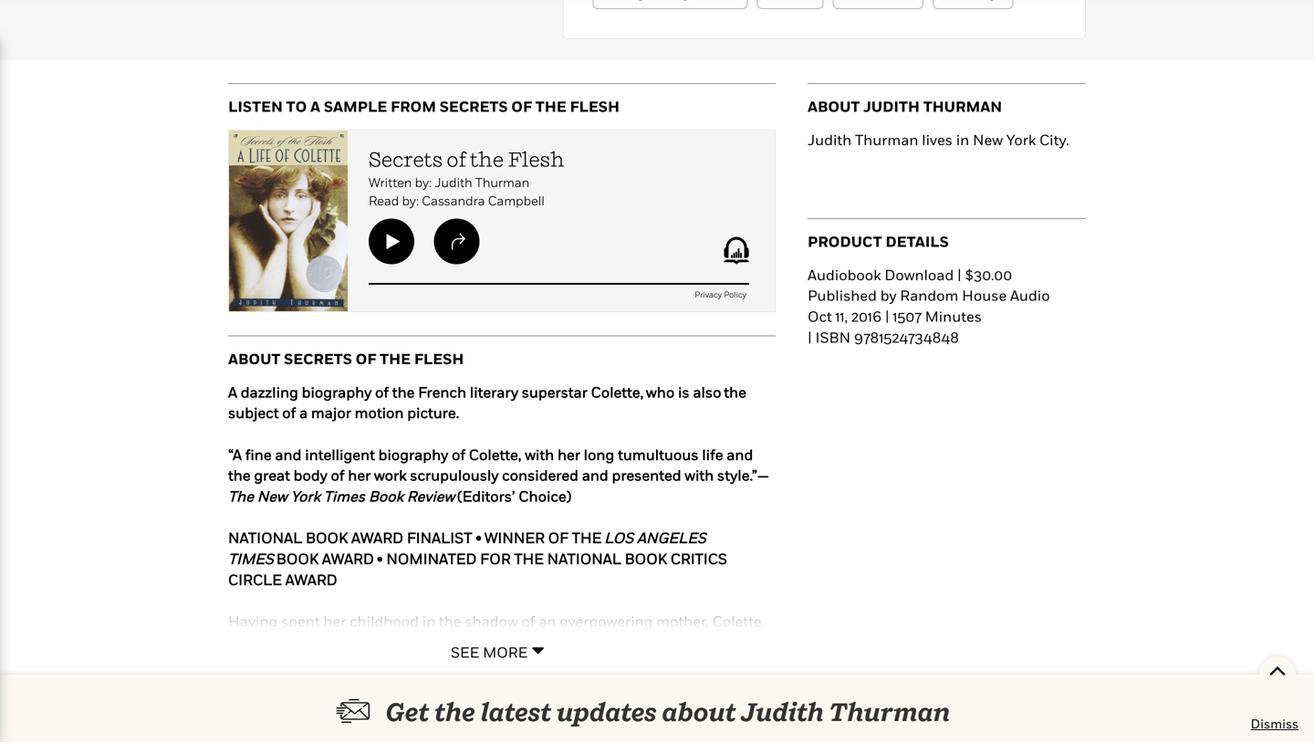 Task type: vqa. For each thing, say whether or not it's contained in the screenshot.
DURING
yes



Task type: locate. For each thing, give the bounding box(es) containing it.
1 vertical spatial in
[[422, 613, 436, 630]]

2 vertical spatial |
[[808, 329, 812, 346]]

who up the seventies
[[295, 717, 324, 734]]

isbn
[[816, 329, 851, 346]]

1 horizontal spatial national
[[547, 550, 622, 567]]

2 horizontal spatial in
[[956, 131, 970, 148]]

secrets up major
[[284, 350, 352, 368]]

1 horizontal spatial biography
[[378, 446, 448, 463]]

french
[[418, 383, 467, 401]]

weary
[[228, 675, 271, 693]]

literary right french
[[470, 383, 518, 401]]

with up considered at the left of page
[[525, 446, 554, 463]]

secrets right from
[[440, 98, 508, 115]]

1 horizontal spatial literary
[[470, 383, 518, 401]]

0 horizontal spatial she
[[339, 738, 364, 742]]

updates
[[557, 697, 657, 727]]

1 vertical spatial secrets
[[284, 350, 352, 368]]

great
[[254, 467, 290, 484]]

york
[[1007, 131, 1036, 148], [291, 487, 320, 505]]

the inside book award • nominated for the national book critics circle award
[[514, 550, 544, 567]]

biography up major
[[302, 383, 372, 401]]

press
[[558, 738, 596, 742]]

in down daughter
[[228, 738, 241, 742]]

affair
[[358, 696, 394, 713]]

2 horizontal spatial she
[[640, 696, 664, 713]]

and
[[275, 446, 302, 463], [727, 446, 753, 463], [582, 467, 609, 484], [735, 717, 762, 734]]

0 horizontal spatial colette
[[473, 675, 522, 693]]

1 vertical spatial colette
[[473, 675, 522, 693]]

she down bored on the bottom left
[[339, 738, 364, 742]]

1 horizontal spatial york
[[1007, 131, 1036, 148]]

scrupulously
[[410, 467, 499, 484]]

1 horizontal spatial an
[[586, 675, 604, 693]]

an up the marriage
[[539, 613, 556, 630]]

judith right birth
[[742, 697, 824, 727]]

0 vertical spatial she
[[640, 696, 664, 713]]

1 vertical spatial flesh
[[414, 350, 464, 368]]

listen
[[228, 98, 283, 115]]

about for about judith thurman
[[808, 98, 860, 115]]

judith down about judith thurman
[[808, 131, 852, 148]]

see more button
[[442, 634, 562, 662]]

a left sample
[[310, 98, 320, 115]]

award up spent
[[285, 571, 337, 588]]

contributed
[[367, 738, 448, 742]]

a left major
[[299, 404, 308, 421]]

download
[[885, 266, 954, 283]]

0 horizontal spatial secrets
[[284, 350, 352, 368]]

1 horizontal spatial the
[[572, 529, 602, 547]]

|
[[958, 266, 962, 283], [885, 308, 890, 325], [808, 329, 812, 346]]

0 horizontal spatial flesh
[[414, 350, 464, 368]]

who up "domination,"
[[406, 654, 434, 672]]

judith up judith thurman lives in new york city.
[[864, 98, 920, 115]]

0 vertical spatial national
[[228, 529, 302, 547]]

claudine
[[642, 654, 704, 672]]

1 vertical spatial national
[[547, 550, 622, 567]]

book
[[306, 529, 348, 547], [276, 550, 319, 567], [625, 550, 667, 567]]

colette up the unscrupulous
[[713, 613, 762, 630]]

1 vertical spatial york
[[291, 487, 320, 505]]

city.
[[1040, 131, 1070, 148]]

biography
[[302, 383, 372, 401], [378, 446, 448, 463]]

in up turbulent
[[422, 613, 436, 630]]

1 vertical spatial who
[[295, 717, 324, 734]]

literary inside a dazzling biography of the french literary superstar colette, who is also the subject of a major motion picture.
[[470, 383, 518, 401]]

subject
[[228, 404, 279, 421]]

0 vertical spatial who
[[406, 654, 434, 672]]

0 horizontal spatial to
[[286, 98, 307, 115]]

at up contributed
[[399, 717, 413, 734]]

review
[[407, 487, 455, 505]]

about
[[662, 697, 737, 727]]

sample
[[324, 98, 387, 115]]

| left 1507
[[885, 308, 890, 325]]

body
[[294, 467, 327, 484]]

1 horizontal spatial new
[[973, 131, 1003, 148]]

public lesbian love
[[228, 696, 354, 713]]

biography up 'work'
[[378, 446, 448, 463]]

0 vertical spatial flesh
[[570, 98, 620, 115]]

1 horizontal spatial award
[[352, 529, 404, 547]]

book
[[369, 487, 404, 505]]

1 vertical spatial |
[[885, 308, 890, 325]]

1 horizontal spatial she
[[498, 717, 523, 734]]

birth
[[704, 696, 737, 713]]

random
[[900, 287, 959, 304]]

1 horizontal spatial to
[[451, 738, 465, 742]]

thurman
[[924, 98, 1002, 115], [855, 131, 919, 148], [829, 697, 951, 727]]

in
[[956, 131, 970, 148], [422, 613, 436, 630], [228, 738, 241, 742]]

for
[[480, 550, 511, 567]]

in right lives
[[956, 131, 970, 148]]

about judith thurman
[[808, 98, 1002, 115]]

a inside a dazzling biography of the french literary superstar colette, who is also the subject of a major motion picture.
[[299, 404, 308, 421]]

1 horizontal spatial colette
[[713, 613, 762, 630]]

took
[[438, 654, 468, 672]]

| down the 'oct'
[[808, 329, 812, 346]]

literary up willy's
[[284, 654, 333, 672]]

the inside "a fine and intelligent biography of colette, with her long tumultuous life and the great body of her work scrupulously considered and presented with style."— the new york times book review (editors' choice)
[[228, 467, 251, 484]]

0 vertical spatial in
[[956, 131, 970, 148]]

a
[[310, 98, 320, 115], [299, 404, 308, 421], [415, 634, 424, 651], [430, 696, 439, 713], [758, 696, 766, 713]]

the down • winner
[[514, 550, 544, 567]]

literary inside having spent her childhood in the shadow of an overpowering mother, colette escaped at age twenty into a turbulent marriage with the sexy, unscrupulous willy—a literary charlatan who took credit for her bestselling claudine novels. weary of willy's sexual domination, colette pursued an extremely public lesbian love affair with a niece of napoleon's. at forty, she gave birth to a daughter who bored her, at forty-seven she seduced her teenage stepson, and in her seventies she contributed to the pro-nazi press during the occup
[[284, 654, 333, 672]]

domination,
[[386, 675, 469, 693]]

is
[[678, 383, 690, 401]]

from
[[391, 98, 436, 115]]

to down the seven
[[451, 738, 465, 742]]

york left city.
[[1007, 131, 1036, 148]]

seventies
[[271, 738, 336, 742]]

willy's
[[292, 675, 335, 693]]

fine
[[245, 446, 272, 463]]

new right lives
[[973, 131, 1003, 148]]

0 vertical spatial to
[[286, 98, 307, 115]]

finalist
[[407, 529, 472, 547]]

2 vertical spatial she
[[339, 738, 364, 742]]

award up the award •
[[352, 529, 404, 547]]

at down spent
[[289, 634, 303, 651]]

her left 'long'
[[558, 446, 580, 463]]

0 vertical spatial |
[[958, 266, 962, 283]]

she up teenage
[[640, 696, 664, 713]]

0 horizontal spatial literary
[[284, 654, 333, 672]]

0 vertical spatial the
[[572, 529, 602, 547]]

dismiss
[[1251, 716, 1299, 731]]

times
[[324, 487, 365, 505]]

colette down credit
[[473, 675, 522, 693]]

0 horizontal spatial |
[[808, 329, 812, 346]]

and inside having spent her childhood in the shadow of an overpowering mother, colette escaped at age twenty into a turbulent marriage with the sexy, unscrupulous willy—a literary charlatan who took credit for her bestselling claudine novels. weary of willy's sexual domination, colette pursued an extremely public lesbian love affair with a niece of napoleon's. at forty, she gave birth to a daughter who bored her, at forty-seven she seduced her teenage stepson, and in her seventies she contributed to the pro-nazi press during the occup
[[735, 717, 762, 734]]

1 vertical spatial literary
[[284, 654, 333, 672]]

1 horizontal spatial at
[[399, 717, 413, 734]]

audiobook
[[808, 266, 881, 283]]

bestselling
[[563, 654, 638, 672]]

tumultuous
[[618, 446, 699, 463]]

1 vertical spatial to
[[741, 696, 755, 713]]

0 horizontal spatial national
[[228, 529, 302, 547]]

during
[[599, 738, 645, 742]]

award
[[352, 529, 404, 547], [285, 571, 337, 588]]

0 horizontal spatial an
[[539, 613, 556, 630]]

1 vertical spatial award
[[285, 571, 337, 588]]

0 horizontal spatial about
[[228, 350, 281, 368]]

0 vertical spatial award
[[352, 529, 404, 547]]

a
[[228, 383, 237, 401]]

her up age
[[323, 613, 346, 630]]

york down the body
[[291, 487, 320, 505]]

1 horizontal spatial secrets
[[440, 98, 508, 115]]

see
[[451, 644, 480, 661]]

novels.
[[707, 654, 755, 672]]

style."—
[[718, 467, 769, 484]]

1 horizontal spatial about
[[808, 98, 860, 115]]

0 horizontal spatial who
[[295, 717, 324, 734]]

1 vertical spatial biography
[[378, 446, 448, 463]]

extremely
[[607, 675, 674, 693]]

national up times at the bottom
[[228, 529, 302, 547]]

0 horizontal spatial the
[[514, 550, 544, 567]]

0 vertical spatial about
[[808, 98, 860, 115]]

1 vertical spatial she
[[498, 717, 523, 734]]

| left "$30.00"
[[958, 266, 962, 283]]

stepson,
[[674, 717, 732, 734]]

she
[[640, 696, 664, 713], [498, 717, 523, 734], [339, 738, 364, 742]]

and down birth
[[735, 717, 762, 734]]

0 horizontal spatial new
[[257, 487, 287, 505]]

0 vertical spatial biography
[[302, 383, 372, 401]]

about secrets of the flesh
[[228, 350, 464, 368]]

new
[[973, 131, 1003, 148], [257, 487, 287, 505]]

secrets
[[440, 98, 508, 115], [284, 350, 352, 368]]

new down great
[[257, 487, 287, 505]]

national down of
[[547, 550, 622, 567]]

the right of
[[572, 529, 602, 547]]

to right listen
[[286, 98, 307, 115]]

0 horizontal spatial award
[[285, 571, 337, 588]]

twenty
[[335, 634, 381, 651]]

an
[[539, 613, 556, 630], [586, 675, 604, 693]]

colette, who
[[591, 383, 675, 401]]

2016
[[851, 308, 882, 325]]

critics
[[671, 550, 728, 567]]

an up at
[[586, 675, 604, 693]]

mother,
[[657, 613, 709, 630]]

spent
[[281, 613, 320, 630]]

• winner
[[476, 529, 545, 547]]

marriage
[[495, 634, 557, 651]]

her
[[558, 446, 580, 463], [348, 467, 371, 484], [323, 613, 346, 630], [537, 654, 560, 672], [588, 717, 611, 734], [245, 738, 268, 742]]

1 vertical spatial about
[[228, 350, 281, 368]]

0 horizontal spatial at
[[289, 634, 303, 651]]

0 vertical spatial literary
[[470, 383, 518, 401]]

2 vertical spatial to
[[451, 738, 465, 742]]

0 horizontal spatial in
[[228, 738, 241, 742]]

national inside book award • nominated for the national book critics circle award
[[547, 550, 622, 567]]

york inside "a fine and intelligent biography of colette, with her long tumultuous life and the great body of her work scrupulously considered and presented with style."— the new york times book review (editors' choice)
[[291, 487, 320, 505]]

to right birth
[[741, 696, 755, 713]]

1 vertical spatial an
[[586, 675, 604, 693]]

the
[[536, 98, 567, 115], [380, 350, 411, 368], [392, 383, 415, 401], [228, 467, 251, 484], [439, 613, 461, 630], [593, 634, 616, 651], [435, 697, 475, 727], [469, 738, 491, 742], [648, 738, 671, 742]]

of
[[511, 98, 532, 115], [356, 350, 376, 368], [375, 383, 389, 401], [282, 404, 296, 421], [452, 446, 466, 463], [331, 467, 345, 484], [522, 613, 535, 630], [275, 675, 288, 693], [483, 696, 496, 713]]

0 horizontal spatial york
[[291, 487, 320, 505]]

she up pro-
[[498, 717, 523, 734]]

0 horizontal spatial biography
[[302, 383, 372, 401]]

to
[[286, 98, 307, 115], [741, 696, 755, 713], [451, 738, 465, 742]]

her down daughter
[[245, 738, 268, 742]]

0 vertical spatial judith
[[864, 98, 920, 115]]

1 vertical spatial new
[[257, 487, 287, 505]]

a right birth
[[758, 696, 766, 713]]

1 vertical spatial the
[[514, 550, 544, 567]]

1 vertical spatial judith
[[808, 131, 852, 148]]

2 horizontal spatial |
[[958, 266, 962, 283]]



Task type: describe. For each thing, give the bounding box(es) containing it.
her,
[[370, 717, 396, 734]]

1 vertical spatial thurman
[[855, 131, 919, 148]]

and down 'long'
[[582, 467, 609, 484]]

the
[[228, 487, 254, 505]]

"a fine and intelligent biography of colette, with her long tumultuous life and the great body of her work scrupulously considered and presented with style."— the new york times book review (editors' choice)
[[228, 446, 769, 505]]

circle
[[228, 571, 282, 588]]

with up bestselling at the bottom of the page
[[561, 634, 590, 651]]

her up "times" on the bottom of page
[[348, 467, 371, 484]]

and up style."—
[[727, 446, 753, 463]]

product details
[[808, 233, 949, 250]]

1 horizontal spatial |
[[885, 308, 890, 325]]

$30.00
[[965, 266, 1013, 283]]

teenage
[[614, 717, 670, 734]]

pursued
[[525, 675, 583, 693]]

for
[[514, 654, 533, 672]]

considered
[[502, 467, 579, 484]]

get the latest updates about judith thurman
[[386, 697, 951, 727]]

nominated
[[387, 550, 477, 567]]

overpowering
[[560, 613, 653, 630]]

life
[[702, 446, 723, 463]]

the inside a dazzling biography of the french literary superstar colette, who is also the subject of a major motion picture.
[[392, 383, 415, 401]]

book award • nominated for the national book critics circle award
[[228, 550, 728, 588]]

get
[[386, 697, 430, 727]]

los
[[604, 529, 634, 547]]

more
[[483, 644, 528, 661]]

dazzling
[[241, 383, 298, 401]]

0 vertical spatial new
[[973, 131, 1003, 148]]

listen to a sample from secrets of the flesh
[[228, 98, 620, 115]]

national book award finalist • winner of the
[[228, 529, 604, 547]]

2 horizontal spatial to
[[741, 696, 755, 713]]

house
[[962, 287, 1007, 304]]

presented
[[612, 467, 681, 484]]

long
[[584, 446, 615, 463]]

forty-
[[416, 717, 455, 734]]

her up pursued
[[537, 654, 560, 672]]

"a
[[228, 446, 242, 463]]

times
[[228, 550, 274, 567]]

book down angeles
[[625, 550, 667, 567]]

colette,
[[469, 446, 522, 463]]

having
[[228, 613, 278, 630]]

with down life on the right
[[685, 467, 714, 484]]

audio
[[1011, 287, 1050, 304]]

0 vertical spatial at
[[289, 634, 303, 651]]

into
[[385, 634, 412, 651]]

charlatan
[[336, 654, 402, 672]]

0 vertical spatial an
[[539, 613, 556, 630]]

motion
[[355, 404, 404, 421]]

a right into
[[415, 634, 424, 651]]

her down at
[[588, 717, 611, 734]]

9781524734848
[[854, 329, 959, 346]]

of
[[548, 529, 569, 547]]

biography inside a dazzling biography of the french literary superstar colette, who is also the subject of a major motion picture.
[[302, 383, 372, 401]]

angeles
[[637, 529, 706, 547]]

book right times at the bottom
[[276, 550, 319, 567]]

age
[[306, 634, 331, 651]]

sexy,
[[619, 634, 652, 651]]

oct
[[808, 308, 832, 325]]

choice)
[[519, 487, 572, 505]]

judith thurman lives in new york city.
[[808, 131, 1070, 148]]

(editors'
[[457, 487, 515, 505]]

at
[[583, 696, 598, 713]]

shadow
[[465, 613, 518, 630]]

0 vertical spatial colette
[[713, 613, 762, 630]]

bored
[[327, 717, 367, 734]]

1 horizontal spatial who
[[406, 654, 434, 672]]

2 vertical spatial judith
[[742, 697, 824, 727]]

willy—a
[[228, 654, 281, 672]]

1 vertical spatial at
[[399, 717, 413, 734]]

book up the award •
[[306, 529, 348, 547]]

0 vertical spatial thurman
[[924, 98, 1002, 115]]

1 horizontal spatial in
[[422, 613, 436, 630]]

napoleon's.
[[500, 696, 580, 713]]

dismiss link
[[1251, 715, 1299, 733]]

product
[[808, 233, 882, 250]]

1 horizontal spatial flesh
[[570, 98, 620, 115]]

new inside "a fine and intelligent biography of colette, with her long tumultuous life and the great body of her work scrupulously considered and presented with style."— the new york times book review (editors' choice)
[[257, 487, 287, 505]]

audiobook download        | $30.00 published by random house audio oct 11, 2016 | 1507 minutes | isbn 9781524734848
[[808, 266, 1050, 346]]

niece
[[442, 696, 479, 713]]

award •
[[322, 550, 383, 567]]

intelligent
[[305, 446, 375, 463]]

superstar
[[522, 383, 588, 401]]

a up forty-
[[430, 696, 439, 713]]

published
[[808, 287, 877, 304]]

expand/collapse sign up banner image
[[1269, 656, 1287, 684]]

pro-
[[495, 738, 524, 742]]

0 vertical spatial secrets
[[440, 98, 508, 115]]

about for about secrets of the flesh
[[228, 350, 281, 368]]

escaped
[[228, 634, 286, 651]]

childhood
[[350, 613, 419, 630]]

0 vertical spatial york
[[1007, 131, 1036, 148]]

major
[[311, 404, 351, 421]]

latest
[[480, 697, 552, 727]]

award inside book award • nominated for the national book critics circle award
[[285, 571, 337, 588]]

2 vertical spatial in
[[228, 738, 241, 742]]

daughter
[[228, 717, 292, 734]]

with down "domination,"
[[398, 696, 427, 713]]

see more
[[451, 644, 528, 661]]

2 vertical spatial thurman
[[829, 697, 951, 727]]

biography inside "a fine and intelligent biography of colette, with her long tumultuous life and the great body of her work scrupulously considered and presented with style."— the new york times book review (editors' choice)
[[378, 446, 448, 463]]

sexual
[[338, 675, 383, 693]]

1507
[[893, 308, 922, 325]]

work
[[374, 467, 407, 484]]

having spent her childhood in the shadow of an overpowering mother, colette escaped at age twenty into a turbulent marriage with the sexy, unscrupulous willy—a literary charlatan who took credit for her bestselling claudine novels. weary of willy's sexual domination, colette pursued an extremely public lesbian love affair with a niece of napoleon's. at forty, she gave birth to a daughter who bored her, at forty-seven she seduced her teenage stepson, and in her seventies she contributed to the pro-nazi press during the occup
[[228, 613, 766, 742]]

and up great
[[275, 446, 302, 463]]

forty,
[[601, 696, 636, 713]]

lives
[[922, 131, 953, 148]]

credit
[[471, 654, 511, 672]]



